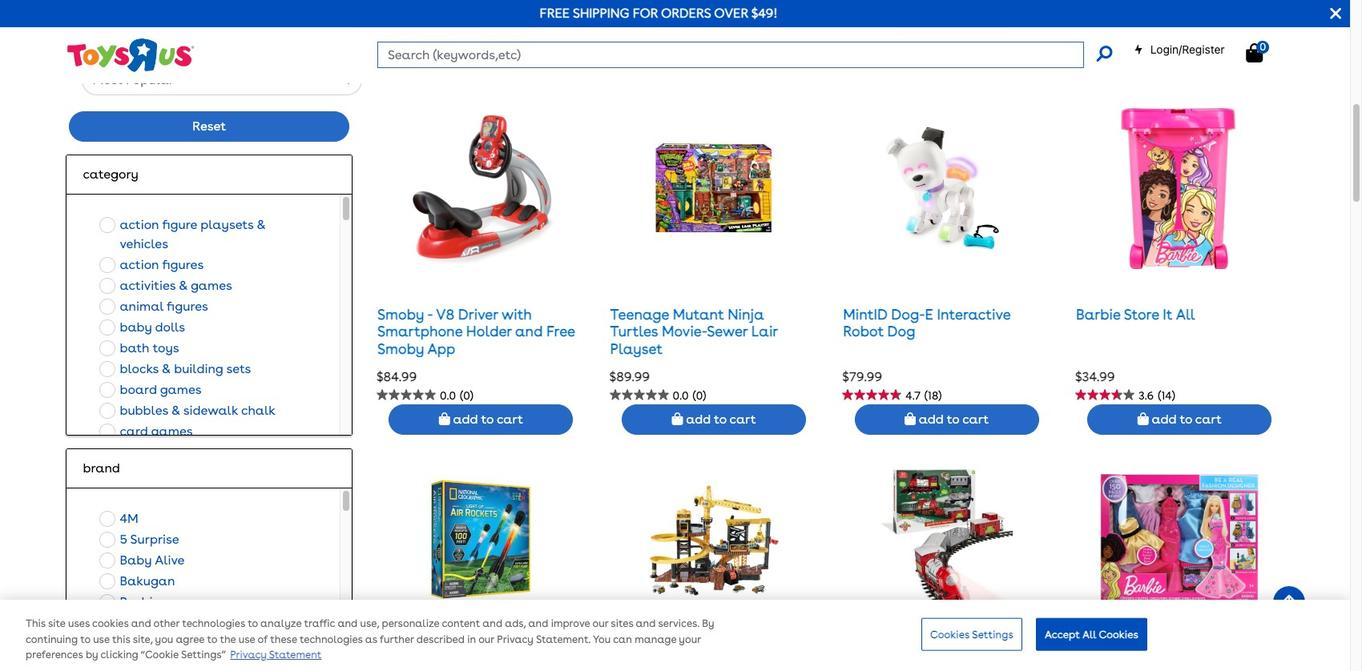 Task type: describe. For each thing, give the bounding box(es) containing it.
add to cart for smartphone
[[450, 412, 523, 427]]

bubbles & sidewalk chalk button
[[95, 401, 280, 422]]

playsets
[[201, 217, 254, 233]]

preferences
[[26, 650, 83, 662]]

mintid dog-e interactive robot dog
[[843, 306, 1011, 340]]

dog
[[888, 323, 916, 340]]

& for sidewalk
[[171, 403, 180, 419]]

bath
[[120, 341, 150, 356]]

Enter Keyword or Item No. search field
[[377, 42, 1084, 68]]

board
[[120, 382, 157, 398]]

5 surprise button
[[95, 530, 184, 551]]

accept all cookies button
[[1036, 618, 1148, 652]]

as
[[365, 634, 377, 646]]

shipping
[[573, 6, 630, 21]]

bakugan button
[[95, 572, 180, 592]]

by
[[86, 650, 98, 662]]

mintid dog-e interactive robot dog link
[[843, 306, 1011, 340]]

board games
[[120, 382, 202, 398]]

baby
[[120, 553, 152, 568]]

smoby - v8 driver with smartphone holder and free smoby app image
[[401, 108, 561, 269]]

these
[[270, 634, 297, 646]]

this
[[112, 634, 130, 646]]

card games
[[120, 424, 193, 439]]

this site uses cookies and other technologies to analyze traffic and use, personalize content and ads, and improve our sites and services. by continuing to use this site, you agree to the use of these technologies as further described in our privacy statement. you can manage your preferences by clicking "cookie settings"
[[26, 618, 715, 662]]

baby alive button
[[95, 551, 190, 572]]

use,
[[360, 618, 379, 630]]

turtles
[[610, 323, 658, 340]]

category
[[83, 167, 139, 182]]

action figures
[[120, 257, 204, 273]]

4.7
[[906, 389, 921, 402]]

$34.99
[[1076, 370, 1115, 385]]

2 smoby from the top
[[377, 341, 424, 357]]

figure
[[162, 217, 197, 233]]

statement.
[[536, 634, 591, 646]]

free
[[540, 6, 570, 21]]

1 use from the left
[[93, 634, 110, 646]]

accept
[[1045, 629, 1080, 641]]

shopping bag image
[[1138, 413, 1149, 426]]

animal figures button
[[95, 297, 213, 318]]

barbie store it all image
[[1100, 108, 1260, 269]]

free shipping for orders over $49!
[[540, 6, 778, 21]]

brand element
[[83, 459, 336, 479]]

barbie store it all link
[[1076, 306, 1196, 323]]

by
[[702, 618, 715, 630]]

baby
[[120, 320, 152, 335]]

barbie button
[[95, 592, 164, 613]]

5
[[120, 532, 127, 548]]

mintid dog-e interactive robot dog image
[[881, 108, 1014, 269]]

& for games
[[179, 278, 188, 294]]

4 cart from the left
[[1196, 412, 1222, 427]]

you
[[155, 634, 173, 646]]

cart for dog
[[963, 412, 989, 427]]

traffic
[[304, 618, 335, 630]]

can
[[613, 634, 632, 646]]

content
[[442, 618, 480, 630]]

4 add to cart button from the left
[[1088, 405, 1272, 435]]

baby dolls
[[120, 320, 185, 335]]

v8
[[436, 306, 455, 323]]

services.
[[658, 618, 700, 630]]

barbie for barbie
[[120, 595, 160, 610]]

add for dog
[[919, 412, 944, 427]]

described
[[417, 634, 465, 646]]

1 horizontal spatial all
[[1176, 306, 1196, 323]]

bath toys
[[120, 341, 179, 356]]

activities
[[120, 278, 176, 294]]

toys r us image
[[66, 37, 194, 73]]

add for smartphone
[[453, 412, 478, 427]]

4m button
[[95, 509, 143, 530]]

and left use,
[[338, 618, 358, 630]]

1 vertical spatial technologies
[[300, 634, 363, 646]]

1 horizontal spatial our
[[593, 618, 609, 630]]

app
[[428, 341, 456, 357]]

personalize
[[382, 618, 440, 630]]

and up manage at bottom left
[[636, 618, 656, 630]]

login/register button
[[1134, 42, 1225, 58]]

smoby - v8 driver with smartphone holder and free smoby app link
[[377, 306, 575, 357]]

& for building
[[162, 362, 171, 377]]

over
[[714, 6, 749, 21]]

building
[[174, 362, 223, 377]]

privacy statement link
[[230, 650, 322, 662]]

accept all cookies
[[1045, 629, 1139, 641]]

"cookie
[[141, 650, 179, 662]]

in
[[467, 634, 476, 646]]

(0) for smartphone
[[460, 389, 474, 402]]

teenage mutant ninja turtles movie-sewer lair playset link
[[610, 306, 778, 357]]

sidewalk
[[183, 403, 238, 419]]

$49!
[[752, 6, 778, 21]]

1 cookies from the left
[[930, 629, 970, 641]]

interactive
[[937, 306, 1011, 323]]

figures for action figures
[[162, 257, 204, 273]]

beyblade button
[[95, 634, 183, 655]]

sets
[[226, 362, 251, 377]]

-
[[427, 306, 433, 323]]

3.6 (14)
[[1139, 389, 1176, 402]]

smoby - v8 driver with smartphone holder and free smoby app
[[377, 306, 575, 357]]

national geographic light up air rockets image
[[415, 459, 547, 620]]

ads,
[[505, 618, 526, 630]]

it
[[1163, 306, 1173, 323]]

2 cookies from the left
[[1099, 629, 1139, 641]]

privacy statement
[[230, 650, 322, 662]]

geoffrey's toy box 30 pieces express motorized holiday train, created for macy's image
[[881, 459, 1013, 620]]

privacy inside this site uses cookies and other technologies to analyze traffic and use, personalize content and ads, and improve our sites and services. by continuing to use this site, you agree to the use of these technologies as further described in our privacy statement. you can manage your preferences by clicking "cookie settings"
[[497, 634, 534, 646]]

action for action figure playsets & vehicles
[[120, 217, 159, 233]]

action figure playsets & vehicles
[[120, 217, 266, 252]]

add for sewer
[[686, 412, 711, 427]]

action figure playsets & vehicles button
[[95, 215, 312, 255]]

board games button
[[95, 380, 206, 401]]

barbie for barbie store it all
[[1076, 306, 1121, 323]]

robot
[[843, 323, 884, 340]]

games for board games
[[160, 382, 202, 398]]



Task type: locate. For each thing, give the bounding box(es) containing it.
0.0 down movie-
[[673, 389, 689, 402]]

close button image
[[1331, 5, 1342, 22]]

privacy down 'ads,'
[[497, 634, 534, 646]]

card
[[120, 424, 148, 439]]

0 vertical spatial action
[[120, 217, 159, 233]]

technologies up the on the left bottom of page
[[182, 618, 245, 630]]

figures down activities & games
[[167, 299, 208, 314]]

0 horizontal spatial all
[[1083, 629, 1097, 641]]

3 add from the left
[[919, 412, 944, 427]]

$79.99
[[843, 370, 883, 385]]

0
[[1260, 41, 1267, 53]]

1 add to cart button from the left
[[389, 405, 573, 435]]

0.0 (0)
[[440, 389, 474, 402], [673, 389, 706, 402]]

1 0.0 (0) from the left
[[440, 389, 474, 402]]

1 vertical spatial all
[[1083, 629, 1097, 641]]

1 horizontal spatial technologies
[[300, 634, 363, 646]]

4.7 (18)
[[906, 389, 942, 402]]

beyblade
[[120, 637, 178, 652]]

and right 'ads,'
[[529, 618, 549, 630]]

card games button
[[95, 422, 198, 443]]

figures inside animal figures button
[[167, 299, 208, 314]]

shopping bag image for mintid dog-e interactive robot dog
[[905, 413, 916, 426]]

4 add to cart from the left
[[1149, 412, 1222, 427]]

1 vertical spatial barbie
[[120, 595, 160, 610]]

None search field
[[377, 42, 1112, 68]]

1 action from the top
[[120, 217, 159, 233]]

shopping bag image for smoby - v8 driver with smartphone holder and free smoby app
[[439, 413, 450, 426]]

barbie left store
[[1076, 306, 1121, 323]]

(0)
[[460, 389, 474, 402], [693, 389, 706, 402]]

1 add from the left
[[453, 412, 478, 427]]

continuing
[[26, 634, 78, 646]]

the
[[220, 634, 236, 646]]

1 horizontal spatial 0.0
[[673, 389, 689, 402]]

bath toys button
[[95, 338, 184, 359]]

site,
[[133, 634, 153, 646]]

3 add to cart button from the left
[[855, 405, 1039, 435]]

games down bubbles & sidewalk chalk button
[[151, 424, 193, 439]]

figures up activities & games
[[162, 257, 204, 273]]

2,969
[[792, 67, 821, 80]]

animal
[[120, 299, 164, 314]]

use
[[93, 634, 110, 646], [239, 634, 255, 646]]

0.0 down app
[[440, 389, 456, 402]]

statement
[[269, 650, 322, 662]]

chalk
[[241, 403, 276, 419]]

0 vertical spatial smoby
[[377, 306, 424, 323]]

2 cart from the left
[[730, 412, 756, 427]]

and up 'site,'
[[131, 618, 151, 630]]

action down vehicles
[[120, 257, 159, 273]]

barbie down bakugan button
[[120, 595, 160, 610]]

1 horizontal spatial privacy
[[497, 634, 534, 646]]

0.0 (0) down app
[[440, 389, 474, 402]]

smoby
[[377, 306, 424, 323], [377, 341, 424, 357]]

action for action figures
[[120, 257, 159, 273]]

barbie store it all
[[1076, 306, 1196, 323]]

cookies left settings
[[930, 629, 970, 641]]

reset button
[[69, 112, 349, 142]]

cart for sewer
[[730, 412, 756, 427]]

1 vertical spatial games
[[160, 382, 202, 398]]

2 (0) from the left
[[693, 389, 706, 402]]

our
[[593, 618, 609, 630], [479, 634, 494, 646]]

brand
[[83, 461, 120, 476]]

0 horizontal spatial use
[[93, 634, 110, 646]]

and inside the smoby - v8 driver with smartphone holder and free smoby app
[[515, 323, 543, 340]]

0 link
[[1247, 41, 1280, 63]]

batman button
[[95, 613, 174, 634]]

figures for animal figures
[[167, 299, 208, 314]]

action inside action figures button
[[120, 257, 159, 273]]

manage
[[635, 634, 677, 646]]

use down "cookies"
[[93, 634, 110, 646]]

cart for smartphone
[[497, 412, 523, 427]]

0 horizontal spatial 0.0
[[440, 389, 456, 402]]

games down action figure playsets & vehicles 'button'
[[191, 278, 232, 294]]

all right 'accept'
[[1083, 629, 1097, 641]]

results
[[824, 67, 863, 80]]

&
[[257, 217, 266, 233], [179, 278, 188, 294], [162, 362, 171, 377], [171, 403, 180, 419]]

figures
[[162, 257, 204, 273], [167, 299, 208, 314]]

fast lane lights & sounds construction playset, created for you by toys r us image
[[648, 459, 780, 620]]

0 vertical spatial our
[[593, 618, 609, 630]]

teenage mutant ninja turtles movie-sewer lair playset
[[610, 306, 778, 357]]

1 horizontal spatial 0.0 (0)
[[673, 389, 706, 402]]

all inside button
[[1083, 629, 1097, 641]]

playset
[[610, 341, 663, 357]]

and down with
[[515, 323, 543, 340]]

cookies right 'accept'
[[1099, 629, 1139, 641]]

1 add to cart from the left
[[450, 412, 523, 427]]

1 0.0 from the left
[[440, 389, 456, 402]]

add
[[453, 412, 478, 427], [686, 412, 711, 427], [919, 412, 944, 427], [1152, 412, 1177, 427]]

action figures button
[[95, 255, 209, 276]]

uses
[[68, 618, 90, 630]]

0 horizontal spatial technologies
[[182, 618, 245, 630]]

2 add from the left
[[686, 412, 711, 427]]

settings
[[972, 629, 1014, 641]]

& inside action figure playsets & vehicles
[[257, 217, 266, 233]]

1 horizontal spatial barbie
[[1076, 306, 1121, 323]]

& down board games
[[171, 403, 180, 419]]

1 smoby from the top
[[377, 306, 424, 323]]

action up vehicles
[[120, 217, 159, 233]]

dog-
[[892, 306, 925, 323]]

cookies
[[930, 629, 970, 641], [1099, 629, 1139, 641]]

$89.99
[[610, 370, 650, 385]]

2 0.0 (0) from the left
[[673, 389, 706, 402]]

mintid
[[843, 306, 888, 323]]

(0) down teenage mutant ninja turtles movie-sewer lair playset
[[693, 389, 706, 402]]

0 horizontal spatial barbie
[[120, 595, 160, 610]]

baby alive
[[120, 553, 185, 568]]

0 vertical spatial all
[[1176, 306, 1196, 323]]

add to cart for sewer
[[683, 412, 756, 427]]

batman
[[120, 616, 170, 631]]

teenage mutant ninja turtles movie-sewer lair playset image
[[648, 108, 780, 269]]

& inside button
[[162, 362, 171, 377]]

agree
[[176, 634, 205, 646]]

smoby down smartphone
[[377, 341, 424, 357]]

0 vertical spatial games
[[191, 278, 232, 294]]

1 vertical spatial action
[[120, 257, 159, 273]]

2 add to cart from the left
[[683, 412, 756, 427]]

0 horizontal spatial privacy
[[230, 650, 267, 662]]

0 horizontal spatial (0)
[[460, 389, 474, 402]]

2 vertical spatial games
[[151, 424, 193, 439]]

0 vertical spatial technologies
[[182, 618, 245, 630]]

figures inside action figures button
[[162, 257, 204, 273]]

surprise
[[130, 532, 179, 548]]

0 vertical spatial barbie
[[1076, 306, 1121, 323]]

add to cart button for dog
[[855, 405, 1039, 435]]

add to cart button for smartphone
[[389, 405, 573, 435]]

to
[[481, 412, 494, 427], [714, 412, 727, 427], [947, 412, 960, 427], [1180, 412, 1193, 427], [248, 618, 258, 630], [80, 634, 91, 646], [207, 634, 217, 646]]

1 vertical spatial privacy
[[230, 650, 267, 662]]

analyze
[[261, 618, 302, 630]]

& up animal figures
[[179, 278, 188, 294]]

add to cart for dog
[[916, 412, 989, 427]]

sites
[[611, 618, 634, 630]]

free
[[547, 323, 575, 340]]

& right "playsets"
[[257, 217, 266, 233]]

privacy down of
[[230, 650, 267, 662]]

(0) for sewer
[[693, 389, 706, 402]]

4 add from the left
[[1152, 412, 1177, 427]]

cookies
[[92, 618, 129, 630]]

dolls
[[155, 320, 185, 335]]

0.0 for smartphone
[[440, 389, 456, 402]]

2 add to cart button from the left
[[622, 405, 806, 435]]

0.0 (0) for smartphone
[[440, 389, 474, 402]]

0.0 (0) down teenage mutant ninja turtles movie-sewer lair playset "link"
[[673, 389, 706, 402]]

shopping bag image for teenage mutant ninja turtles movie-sewer lair playset
[[672, 413, 683, 426]]

movie-
[[662, 323, 707, 340]]

all right it
[[1176, 306, 1196, 323]]

improve
[[551, 618, 590, 630]]

1 vertical spatial figures
[[167, 299, 208, 314]]

shopping bag image inside 0 link
[[1247, 43, 1263, 63]]

2 action from the top
[[120, 257, 159, 273]]

0 horizontal spatial cookies
[[930, 629, 970, 641]]

free shipping for orders over $49! link
[[540, 6, 778, 21]]

& down the toys
[[162, 362, 171, 377]]

category element
[[83, 165, 336, 185]]

our right in
[[479, 634, 494, 646]]

1 (0) from the left
[[460, 389, 474, 402]]

shopping bag image
[[1247, 43, 1263, 63], [439, 413, 450, 426], [672, 413, 683, 426], [905, 413, 916, 426]]

your
[[679, 634, 701, 646]]

barbie be a fashion designer image
[[1100, 459, 1260, 620]]

bakugan
[[120, 574, 175, 589]]

site
[[48, 618, 66, 630]]

1 horizontal spatial (0)
[[693, 389, 706, 402]]

you
[[593, 634, 611, 646]]

1 cart from the left
[[497, 412, 523, 427]]

of
[[258, 634, 268, 646]]

games down blocks & building sets button
[[160, 382, 202, 398]]

0.0 for sewer
[[673, 389, 689, 402]]

action inside action figure playsets & vehicles
[[120, 217, 159, 233]]

0.0
[[440, 389, 456, 402], [673, 389, 689, 402]]

barbie inside button
[[120, 595, 160, 610]]

3 cart from the left
[[963, 412, 989, 427]]

games for card games
[[151, 424, 193, 439]]

toys
[[153, 341, 179, 356]]

with
[[502, 306, 532, 323]]

1 horizontal spatial cookies
[[1099, 629, 1139, 641]]

2 0.0 from the left
[[673, 389, 689, 402]]

bubbles & sidewalk chalk
[[120, 403, 276, 419]]

smartphone
[[377, 323, 463, 340]]

all
[[1176, 306, 1196, 323], [1083, 629, 1097, 641]]

ninja
[[728, 306, 764, 323]]

add to cart button for sewer
[[622, 405, 806, 435]]

reset
[[193, 119, 226, 134]]

3 add to cart from the left
[[916, 412, 989, 427]]

1 horizontal spatial use
[[239, 634, 255, 646]]

our up you
[[593, 618, 609, 630]]

5 surprise
[[120, 532, 179, 548]]

1 vertical spatial our
[[479, 634, 494, 646]]

blocks & building sets button
[[95, 359, 256, 380]]

0 horizontal spatial our
[[479, 634, 494, 646]]

0 vertical spatial privacy
[[497, 634, 534, 646]]

0 vertical spatial figures
[[162, 257, 204, 273]]

0.0 (0) for sewer
[[673, 389, 706, 402]]

vehicles
[[120, 237, 168, 252]]

use left of
[[239, 634, 255, 646]]

1 vertical spatial smoby
[[377, 341, 424, 357]]

smoby up smartphone
[[377, 306, 424, 323]]

technologies down traffic
[[300, 634, 363, 646]]

and left 'ads,'
[[483, 618, 503, 630]]

2 use from the left
[[239, 634, 255, 646]]

add to cart button
[[389, 405, 573, 435], [622, 405, 806, 435], [855, 405, 1039, 435], [1088, 405, 1272, 435]]

(0) down smoby - v8 driver with smartphone holder and free smoby app link
[[460, 389, 474, 402]]

baby dolls button
[[95, 318, 190, 338]]

other
[[154, 618, 180, 630]]

for
[[633, 6, 658, 21]]

teenage
[[610, 306, 669, 323]]

cookies settings button
[[922, 618, 1023, 652]]

games inside button
[[160, 382, 202, 398]]

0 horizontal spatial 0.0 (0)
[[440, 389, 474, 402]]



Task type: vqa. For each thing, say whether or not it's contained in the screenshot.


